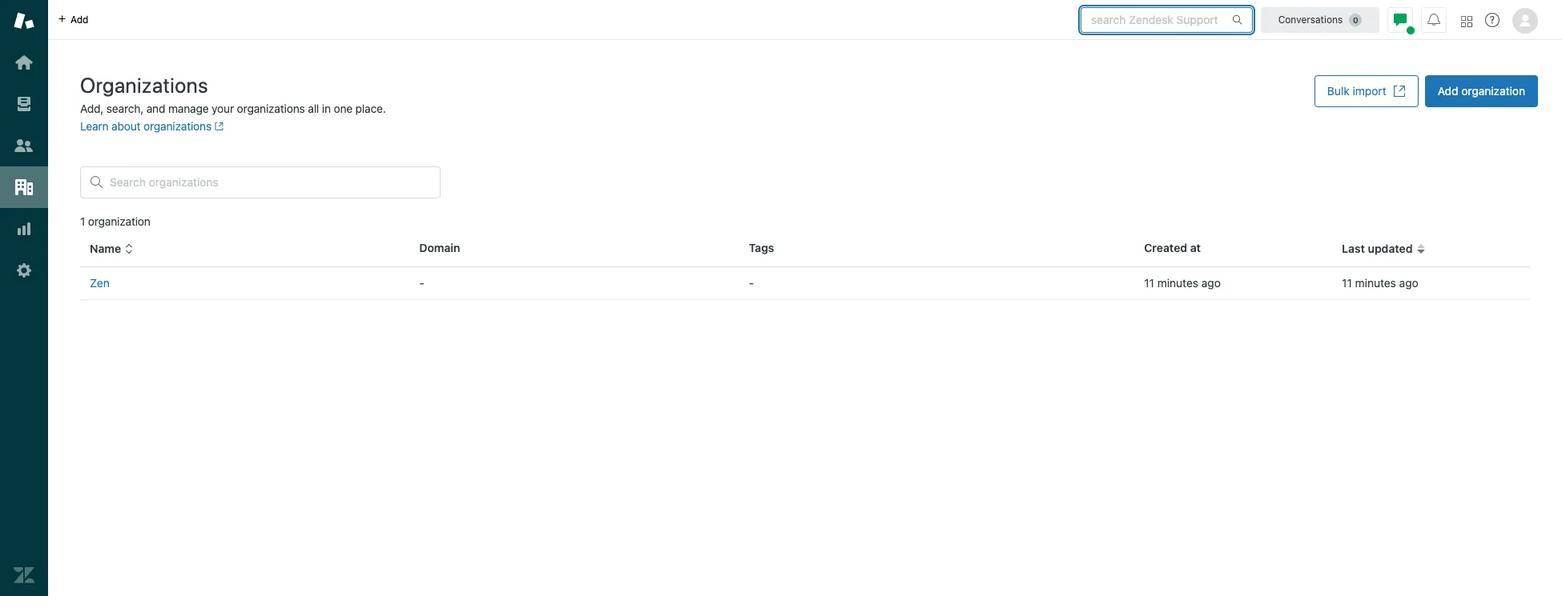 Task type: describe. For each thing, give the bounding box(es) containing it.
manage
[[168, 102, 209, 115]]

button displays agent's chat status as online. image
[[1394, 13, 1407, 26]]

organizations
[[80, 73, 208, 97]]

in
[[322, 102, 331, 115]]

add
[[71, 13, 89, 25]]

bulk
[[1328, 84, 1350, 98]]

2 11 from the left
[[1342, 276, 1352, 290]]

name button
[[90, 242, 134, 257]]

learn about organizations link
[[80, 119, 224, 133]]

main element
[[0, 0, 48, 597]]

notifications image
[[1428, 13, 1441, 26]]

import
[[1353, 84, 1387, 98]]

organization for add organization
[[1462, 84, 1526, 98]]

1 - from the left
[[419, 276, 425, 290]]

and
[[146, 102, 165, 115]]

zen
[[90, 276, 110, 290]]

(opens in a new tab) image
[[212, 122, 224, 132]]

domain
[[419, 241, 460, 255]]

your
[[212, 102, 234, 115]]

search Zendesk Support field
[[1091, 12, 1226, 27]]

customers image
[[14, 135, 34, 156]]

reporting image
[[14, 219, 34, 240]]

tags
[[749, 241, 774, 255]]

Search organizations field
[[110, 175, 430, 190]]

organizations add, search, and manage your organizations all in one place.
[[80, 73, 386, 115]]

2 ago from the left
[[1400, 276, 1419, 290]]

get started image
[[14, 52, 34, 73]]

get help image
[[1486, 13, 1500, 27]]

1 ago from the left
[[1202, 276, 1221, 290]]

2 minutes from the left
[[1356, 276, 1397, 290]]

search,
[[106, 102, 144, 115]]

zendesk products image
[[1462, 16, 1473, 27]]

zendesk image
[[14, 566, 34, 587]]

bulk import button
[[1315, 75, 1419, 107]]

add organization button
[[1425, 75, 1539, 107]]

conversations
[[1279, 13, 1343, 25]]

conversations button
[[1261, 7, 1380, 32]]

organizations image
[[14, 177, 34, 198]]

at
[[1191, 241, 1201, 255]]

about
[[111, 119, 141, 133]]

place.
[[356, 102, 386, 115]]



Task type: vqa. For each thing, say whether or not it's contained in the screenshot.
Add organization
yes



Task type: locate. For each thing, give the bounding box(es) containing it.
1 11 minutes ago from the left
[[1145, 276, 1221, 290]]

views image
[[14, 94, 34, 115]]

created at
[[1145, 241, 1201, 255]]

1 horizontal spatial ago
[[1400, 276, 1419, 290]]

11 down created at the right top of page
[[1145, 276, 1155, 290]]

1 horizontal spatial organization
[[1462, 84, 1526, 98]]

1 horizontal spatial organizations
[[237, 102, 305, 115]]

0 vertical spatial organizations
[[237, 102, 305, 115]]

1 organization
[[80, 215, 150, 228]]

minutes down created at
[[1158, 276, 1199, 290]]

0 horizontal spatial 11 minutes ago
[[1145, 276, 1221, 290]]

0 horizontal spatial minutes
[[1158, 276, 1199, 290]]

11 minutes ago down last updated button at right
[[1342, 276, 1419, 290]]

0 horizontal spatial -
[[419, 276, 425, 290]]

1 horizontal spatial minutes
[[1356, 276, 1397, 290]]

name
[[90, 242, 121, 256]]

1 horizontal spatial -
[[749, 276, 754, 290]]

organization inside button
[[1462, 84, 1526, 98]]

11 minutes ago
[[1145, 276, 1221, 290], [1342, 276, 1419, 290]]

organizations down manage
[[143, 119, 212, 133]]

updated
[[1368, 242, 1413, 256]]

1 minutes from the left
[[1158, 276, 1199, 290]]

- down tags
[[749, 276, 754, 290]]

bulk import
[[1328, 84, 1387, 98]]

organization
[[1462, 84, 1526, 98], [88, 215, 150, 228]]

created
[[1145, 241, 1188, 255]]

one
[[334, 102, 353, 115]]

2 - from the left
[[749, 276, 754, 290]]

zendesk support image
[[14, 10, 34, 31]]

minutes down last updated
[[1356, 276, 1397, 290]]

minutes
[[1158, 276, 1199, 290], [1356, 276, 1397, 290]]

organization right add on the right top
[[1462, 84, 1526, 98]]

add button
[[48, 0, 98, 39]]

all
[[308, 102, 319, 115]]

add
[[1438, 84, 1459, 98]]

admin image
[[14, 260, 34, 281]]

- down domain
[[419, 276, 425, 290]]

zen link
[[90, 276, 110, 290]]

last updated button
[[1342, 242, 1426, 257]]

0 horizontal spatial organization
[[88, 215, 150, 228]]

2 11 minutes ago from the left
[[1342, 276, 1419, 290]]

organizations
[[237, 102, 305, 115], [143, 119, 212, 133]]

organizations inside organizations add, search, and manage your organizations all in one place.
[[237, 102, 305, 115]]

1 horizontal spatial 11 minutes ago
[[1342, 276, 1419, 290]]

0 horizontal spatial ago
[[1202, 276, 1221, 290]]

0 vertical spatial organization
[[1462, 84, 1526, 98]]

organization up name button
[[88, 215, 150, 228]]

last updated
[[1342, 242, 1413, 256]]

learn
[[80, 119, 109, 133]]

learn about organizations
[[80, 119, 212, 133]]

1
[[80, 215, 85, 228]]

add,
[[80, 102, 104, 115]]

1 vertical spatial organization
[[88, 215, 150, 228]]

1 horizontal spatial 11
[[1342, 276, 1352, 290]]

organizations left the all
[[237, 102, 305, 115]]

0 horizontal spatial 11
[[1145, 276, 1155, 290]]

last
[[1342, 242, 1365, 256]]

1 vertical spatial organizations
[[143, 119, 212, 133]]

11
[[1145, 276, 1155, 290], [1342, 276, 1352, 290]]

ago
[[1202, 276, 1221, 290], [1400, 276, 1419, 290]]

11 minutes ago down created at
[[1145, 276, 1221, 290]]

0 horizontal spatial organizations
[[143, 119, 212, 133]]

organization for 1 organization
[[88, 215, 150, 228]]

1 11 from the left
[[1145, 276, 1155, 290]]

add organization
[[1438, 84, 1526, 98]]

11 down last
[[1342, 276, 1352, 290]]

-
[[419, 276, 425, 290], [749, 276, 754, 290]]



